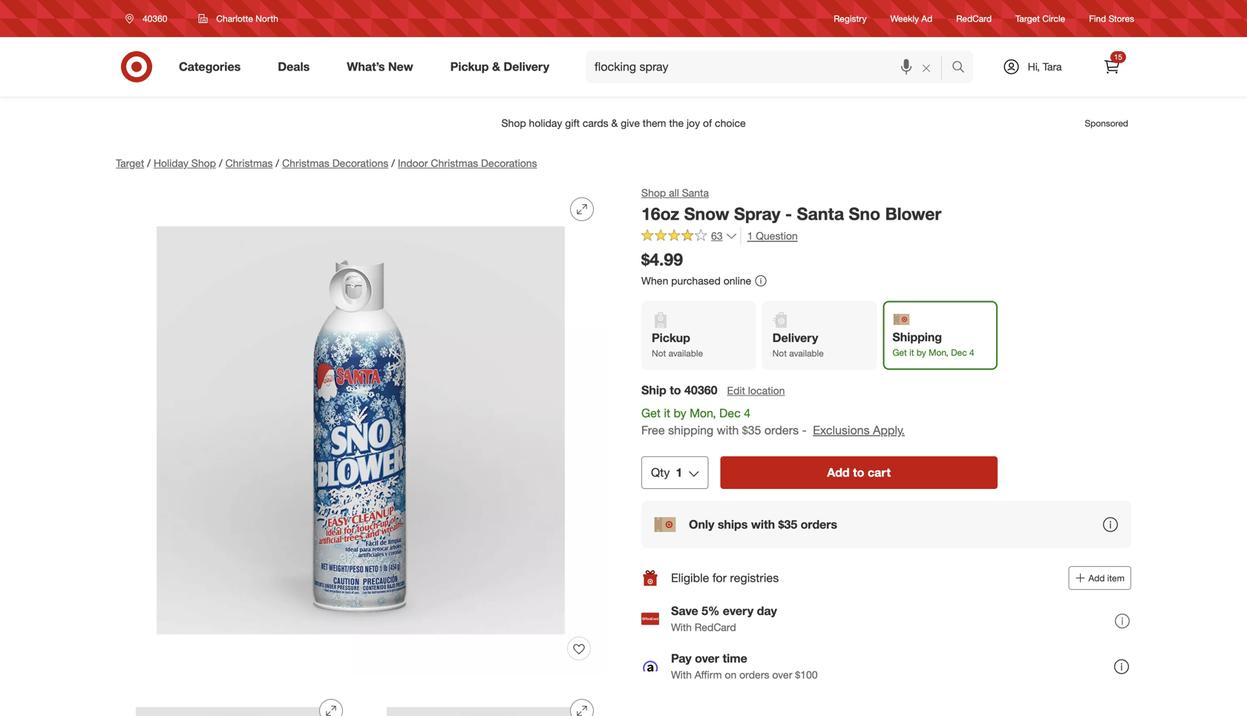 Task type: vqa. For each thing, say whether or not it's contained in the screenshot.
It within the Shipping Get it by Mon, Dec 4
yes



Task type: locate. For each thing, give the bounding box(es) containing it.
eligible for registries
[[671, 571, 779, 586]]

0 vertical spatial mon,
[[929, 347, 949, 358]]

target left holiday
[[116, 157, 144, 170]]

with right shipping
[[717, 423, 739, 438]]

to left cart
[[853, 466, 865, 480]]

0 horizontal spatial 4
[[744, 406, 751, 421]]

1 vertical spatial get
[[642, 406, 661, 421]]

stores
[[1109, 13, 1135, 24]]

pickup not available
[[652, 331, 703, 359]]

1 horizontal spatial not
[[773, 348, 787, 359]]

add inside button
[[1089, 573, 1105, 584]]

1 horizontal spatial christmas
[[282, 157, 330, 170]]

redcard down 5%
[[695, 621, 736, 634]]

not inside pickup not available
[[652, 348, 666, 359]]

redcard
[[957, 13, 992, 24], [695, 621, 736, 634]]

0 vertical spatial target
[[1016, 13, 1040, 24]]

16oz snow spray - santa sno blower, 3 of 5 image
[[367, 688, 606, 717]]

0 vertical spatial orders
[[765, 423, 799, 438]]

2 decorations from the left
[[481, 157, 537, 170]]

get down shipping
[[893, 347, 907, 358]]

40360 inside 40360 "dropdown button"
[[143, 13, 167, 24]]

1 vertical spatial with
[[671, 669, 692, 682]]

0 horizontal spatial shop
[[191, 157, 216, 170]]

categories link
[[166, 50, 259, 83]]

1 horizontal spatial mon,
[[929, 347, 949, 358]]

pickup & delivery link
[[438, 50, 568, 83]]

0 horizontal spatial over
[[695, 652, 720, 666]]

40360
[[143, 13, 167, 24], [685, 383, 718, 398]]

orders down the location on the right of the page
[[765, 423, 799, 438]]

1 vertical spatial add
[[1089, 573, 1105, 584]]

1 vertical spatial pickup
[[652, 331, 691, 345]]

0 vertical spatial with
[[717, 423, 739, 438]]

0 horizontal spatial mon,
[[690, 406, 716, 421]]

1 horizontal spatial 1
[[747, 230, 753, 243]]

1 vertical spatial mon,
[[690, 406, 716, 421]]

1 right qty on the bottom of the page
[[676, 466, 683, 480]]

spray
[[734, 203, 781, 224]]

1 vertical spatial 1
[[676, 466, 683, 480]]

search button
[[945, 50, 981, 86]]

pickup left &
[[450, 59, 489, 74]]

available for pickup
[[669, 348, 703, 359]]

pickup up the ship to 40360
[[652, 331, 691, 345]]

/ right 'christmas' link
[[276, 157, 279, 170]]

available
[[669, 348, 703, 359], [790, 348, 824, 359]]

15
[[1115, 52, 1123, 62]]

christmas right "indoor"
[[431, 157, 478, 170]]

1 not from the left
[[652, 348, 666, 359]]

charlotte north
[[216, 13, 278, 24]]

with down pay
[[671, 669, 692, 682]]

mon, down shipping
[[929, 347, 949, 358]]

christmas
[[225, 157, 273, 170], [282, 157, 330, 170], [431, 157, 478, 170]]

$35
[[742, 423, 761, 438], [779, 518, 798, 532]]

0 horizontal spatial 40360
[[143, 13, 167, 24]]

it up free
[[664, 406, 671, 421]]

to
[[670, 383, 681, 398], [853, 466, 865, 480]]

sno
[[849, 203, 881, 224]]

0 horizontal spatial redcard
[[695, 621, 736, 634]]

0 vertical spatial to
[[670, 383, 681, 398]]

0 horizontal spatial delivery
[[504, 59, 550, 74]]

exclusions apply. link
[[813, 423, 905, 438]]

available inside delivery not available
[[790, 348, 824, 359]]

shop
[[191, 157, 216, 170], [642, 186, 666, 199]]

over
[[695, 652, 720, 666], [773, 669, 793, 682]]

1 with from the top
[[671, 621, 692, 634]]

1 down spray
[[747, 230, 753, 243]]

pay over time with affirm on orders over $100
[[671, 652, 818, 682]]

santa left sno
[[797, 203, 844, 224]]

orders down 'add to cart' button
[[801, 518, 838, 532]]

1 horizontal spatial target
[[1016, 13, 1040, 24]]

add to cart button
[[721, 457, 998, 489]]

pickup inside pickup not available
[[652, 331, 691, 345]]

to inside 'add to cart' button
[[853, 466, 865, 480]]

get
[[893, 347, 907, 358], [642, 406, 661, 421]]

1 horizontal spatial with
[[751, 518, 775, 532]]

orders right on
[[740, 669, 770, 682]]

0 horizontal spatial pickup
[[450, 59, 489, 74]]

1 horizontal spatial add
[[1089, 573, 1105, 584]]

1 vertical spatial over
[[773, 669, 793, 682]]

target link
[[116, 157, 144, 170]]

target left circle
[[1016, 13, 1040, 24]]

1 vertical spatial target
[[116, 157, 144, 170]]

edit location
[[727, 384, 785, 397]]

pickup for &
[[450, 59, 489, 74]]

blower
[[885, 203, 942, 224]]

- left exclusions on the bottom right of the page
[[802, 423, 807, 438]]

shop inside shop all santa 16oz snow spray - santa sno blower
[[642, 186, 666, 199]]

0 vertical spatial 1
[[747, 230, 753, 243]]

cart
[[868, 466, 891, 480]]

0 vertical spatial with
[[671, 621, 692, 634]]

0 horizontal spatial $35
[[742, 423, 761, 438]]

1 vertical spatial by
[[674, 406, 687, 421]]

not up the location on the right of the page
[[773, 348, 787, 359]]

charlotte
[[216, 13, 253, 24]]

mon, up shipping
[[690, 406, 716, 421]]

add
[[827, 466, 850, 480], [1089, 573, 1105, 584]]

-
[[785, 203, 792, 224], [802, 423, 807, 438]]

target circle
[[1016, 13, 1066, 24]]

0 vertical spatial $35
[[742, 423, 761, 438]]

0 vertical spatial santa
[[682, 186, 709, 199]]

item
[[1108, 573, 1125, 584]]

0 horizontal spatial get
[[642, 406, 661, 421]]

0 horizontal spatial target
[[116, 157, 144, 170]]

ship to 40360
[[642, 383, 718, 398]]

1 horizontal spatial santa
[[797, 203, 844, 224]]

1 question link
[[741, 228, 798, 245]]

0 vertical spatial dec
[[951, 347, 967, 358]]

0 vertical spatial 40360
[[143, 13, 167, 24]]

only ships with $35 orders
[[689, 518, 838, 532]]

add item
[[1089, 573, 1125, 584]]

$35 inside get it by mon, dec 4 free shipping with $35 orders - exclusions apply.
[[742, 423, 761, 438]]

santa
[[682, 186, 709, 199], [797, 203, 844, 224]]

1 horizontal spatial get
[[893, 347, 907, 358]]

edit location button
[[727, 383, 786, 399]]

christmas right the "holiday shop" link at the left top of page
[[225, 157, 273, 170]]

1 horizontal spatial $35
[[779, 518, 798, 532]]

to for add
[[853, 466, 865, 480]]

add for add to cart
[[827, 466, 850, 480]]

- inside get it by mon, dec 4 free shipping with $35 orders - exclusions apply.
[[802, 423, 807, 438]]

by down shipping
[[917, 347, 927, 358]]

0 horizontal spatial to
[[670, 383, 681, 398]]

0 vertical spatial 4
[[970, 347, 975, 358]]

1 horizontal spatial dec
[[951, 347, 967, 358]]

0 horizontal spatial dec
[[720, 406, 741, 421]]

/ left 'christmas' link
[[219, 157, 223, 170]]

search
[[945, 61, 981, 75]]

1 horizontal spatial shop
[[642, 186, 666, 199]]

delivery up the location on the right of the page
[[773, 331, 819, 345]]

it inside shipping get it by mon, dec 4
[[910, 347, 915, 358]]

not
[[652, 348, 666, 359], [773, 348, 787, 359]]

1 vertical spatial shop
[[642, 186, 666, 199]]

christmas decorations link
[[282, 157, 389, 170]]

decorations
[[332, 157, 389, 170], [481, 157, 537, 170]]

shop left all
[[642, 186, 666, 199]]

0 vertical spatial get
[[893, 347, 907, 358]]

pickup & delivery
[[450, 59, 550, 74]]

$35 down edit location button
[[742, 423, 761, 438]]

2 vertical spatial orders
[[740, 669, 770, 682]]

1 vertical spatial 4
[[744, 406, 751, 421]]

1 vertical spatial 40360
[[685, 383, 718, 398]]

4 inside get it by mon, dec 4 free shipping with $35 orders - exclusions apply.
[[744, 406, 751, 421]]

/ left "indoor"
[[392, 157, 395, 170]]

add item button
[[1069, 567, 1132, 590]]

5%
[[702, 604, 720, 619]]

by up shipping
[[674, 406, 687, 421]]

/ right target link
[[147, 157, 151, 170]]

2 not from the left
[[773, 348, 787, 359]]

1 horizontal spatial to
[[853, 466, 865, 480]]

What can we help you find? suggestions appear below search field
[[586, 50, 956, 83]]

1 horizontal spatial it
[[910, 347, 915, 358]]

add left cart
[[827, 466, 850, 480]]

delivery
[[504, 59, 550, 74], [773, 331, 819, 345]]

0 horizontal spatial it
[[664, 406, 671, 421]]

delivery not available
[[773, 331, 824, 359]]

1 vertical spatial santa
[[797, 203, 844, 224]]

delivery right &
[[504, 59, 550, 74]]

1 horizontal spatial pickup
[[652, 331, 691, 345]]

1 horizontal spatial available
[[790, 348, 824, 359]]

with inside get it by mon, dec 4 free shipping with $35 orders - exclusions apply.
[[717, 423, 739, 438]]

pickup
[[450, 59, 489, 74], [652, 331, 691, 345]]

1
[[747, 230, 753, 243], [676, 466, 683, 480]]

1 horizontal spatial redcard
[[957, 13, 992, 24]]

2 horizontal spatial christmas
[[431, 157, 478, 170]]

christmas right 'christmas' link
[[282, 157, 330, 170]]

0 horizontal spatial 1
[[676, 466, 683, 480]]

santa right all
[[682, 186, 709, 199]]

1 horizontal spatial decorations
[[481, 157, 537, 170]]

1 vertical spatial to
[[853, 466, 865, 480]]

to right ship
[[670, 383, 681, 398]]

0 horizontal spatial add
[[827, 466, 850, 480]]

with inside pay over time with affirm on orders over $100
[[671, 669, 692, 682]]

0 vertical spatial -
[[785, 203, 792, 224]]

not for delivery
[[773, 348, 787, 359]]

available for delivery
[[790, 348, 824, 359]]

1 horizontal spatial -
[[802, 423, 807, 438]]

0 horizontal spatial with
[[717, 423, 739, 438]]

- inside shop all santa 16oz snow spray - santa sno blower
[[785, 203, 792, 224]]

dec inside get it by mon, dec 4 free shipping with $35 orders - exclusions apply.
[[720, 406, 741, 421]]

1 vertical spatial orders
[[801, 518, 838, 532]]

2 with from the top
[[671, 669, 692, 682]]

1 vertical spatial dec
[[720, 406, 741, 421]]

not up ship
[[652, 348, 666, 359]]

2 available from the left
[[790, 348, 824, 359]]

registry
[[834, 13, 867, 24]]

1 vertical spatial $35
[[779, 518, 798, 532]]

0 horizontal spatial by
[[674, 406, 687, 421]]

1 horizontal spatial 40360
[[685, 383, 718, 398]]

online
[[724, 274, 752, 287]]

over left $100
[[773, 669, 793, 682]]

1 vertical spatial -
[[802, 423, 807, 438]]

over up affirm
[[695, 652, 720, 666]]

4
[[970, 347, 975, 358], [744, 406, 751, 421]]

1 vertical spatial with
[[751, 518, 775, 532]]

pickup for not
[[652, 331, 691, 345]]

holiday
[[154, 157, 189, 170]]

4 inside shipping get it by mon, dec 4
[[970, 347, 975, 358]]

0 vertical spatial it
[[910, 347, 915, 358]]

1 horizontal spatial 4
[[970, 347, 975, 358]]

not inside delivery not available
[[773, 348, 787, 359]]

0 vertical spatial add
[[827, 466, 850, 480]]

what's new link
[[334, 50, 432, 83]]

1 available from the left
[[669, 348, 703, 359]]

0 horizontal spatial not
[[652, 348, 666, 359]]

not for pickup
[[652, 348, 666, 359]]

0 vertical spatial pickup
[[450, 59, 489, 74]]

save 5% every day with redcard
[[671, 604, 777, 634]]

it
[[910, 347, 915, 358], [664, 406, 671, 421]]

shop all santa 16oz snow spray - santa sno blower
[[642, 186, 942, 224]]

&
[[492, 59, 500, 74]]

0 horizontal spatial available
[[669, 348, 703, 359]]

it down shipping
[[910, 347, 915, 358]]

0 vertical spatial by
[[917, 347, 927, 358]]

63
[[711, 230, 723, 243]]

1 horizontal spatial by
[[917, 347, 927, 358]]

1 vertical spatial redcard
[[695, 621, 736, 634]]

redcard inside save 5% every day with redcard
[[695, 621, 736, 634]]

0 horizontal spatial -
[[785, 203, 792, 224]]

add left "item"
[[1089, 573, 1105, 584]]

add inside button
[[827, 466, 850, 480]]

target / holiday shop / christmas / christmas decorations / indoor christmas decorations
[[116, 157, 537, 170]]

0 horizontal spatial christmas
[[225, 157, 273, 170]]

0 vertical spatial over
[[695, 652, 720, 666]]

shop right holiday
[[191, 157, 216, 170]]

$35 right ships
[[779, 518, 798, 532]]

redcard right the ad
[[957, 13, 992, 24]]

find stores
[[1089, 13, 1135, 24]]

only
[[689, 518, 715, 532]]

get up free
[[642, 406, 661, 421]]

pay
[[671, 652, 692, 666]]

1 horizontal spatial delivery
[[773, 331, 819, 345]]

holiday shop link
[[154, 157, 216, 170]]

1 vertical spatial it
[[664, 406, 671, 421]]

0 horizontal spatial decorations
[[332, 157, 389, 170]]

by inside shipping get it by mon, dec 4
[[917, 347, 927, 358]]

with right ships
[[751, 518, 775, 532]]

1 vertical spatial delivery
[[773, 331, 819, 345]]

available inside pickup not available
[[669, 348, 703, 359]]

with down save on the bottom
[[671, 621, 692, 634]]

registries
[[730, 571, 779, 586]]

- up question
[[785, 203, 792, 224]]

63 link
[[642, 228, 738, 246]]



Task type: describe. For each thing, give the bounding box(es) containing it.
orders inside pay over time with affirm on orders over $100
[[740, 669, 770, 682]]

free
[[642, 423, 665, 438]]

2 christmas from the left
[[282, 157, 330, 170]]

16oz
[[642, 203, 680, 224]]

charlotte north button
[[189, 5, 288, 32]]

deals link
[[265, 50, 328, 83]]

mon, inside get it by mon, dec 4 free shipping with $35 orders - exclusions apply.
[[690, 406, 716, 421]]

purchased
[[671, 274, 721, 287]]

weekly
[[891, 13, 919, 24]]

orders inside get it by mon, dec 4 free shipping with $35 orders - exclusions apply.
[[765, 423, 799, 438]]

eligible
[[671, 571, 709, 586]]

40360 button
[[116, 5, 183, 32]]

orders inside button
[[801, 518, 838, 532]]

2 / from the left
[[219, 157, 223, 170]]

dec inside shipping get it by mon, dec 4
[[951, 347, 967, 358]]

target for target circle
[[1016, 13, 1040, 24]]

0 vertical spatial redcard
[[957, 13, 992, 24]]

what's new
[[347, 59, 413, 74]]

weekly ad link
[[891, 12, 933, 25]]

categories
[[179, 59, 241, 74]]

redcard link
[[957, 12, 992, 25]]

question
[[756, 230, 798, 243]]

exclusions
[[813, 423, 870, 438]]

target for target / holiday shop / christmas / christmas decorations / indoor christmas decorations
[[116, 157, 144, 170]]

only ships with $35 orders button
[[642, 501, 1132, 549]]

$35 inside button
[[779, 518, 798, 532]]

16oz snow spray - santa sno blower, 2 of 5 image
[[116, 688, 355, 717]]

deals
[[278, 59, 310, 74]]

affirm
[[695, 669, 722, 682]]

15 link
[[1096, 50, 1129, 83]]

1 horizontal spatial over
[[773, 669, 793, 682]]

edit
[[727, 384, 745, 397]]

qty
[[651, 466, 670, 480]]

1 / from the left
[[147, 157, 151, 170]]

snow
[[684, 203, 730, 224]]

ad
[[922, 13, 933, 24]]

image gallery element
[[116, 186, 606, 717]]

target circle link
[[1016, 12, 1066, 25]]

when purchased online
[[642, 274, 752, 287]]

for
[[713, 571, 727, 586]]

with inside save 5% every day with redcard
[[671, 621, 692, 634]]

advertisement region
[[104, 105, 1144, 141]]

time
[[723, 652, 748, 666]]

hi,
[[1028, 60, 1040, 73]]

1 christmas from the left
[[225, 157, 273, 170]]

all
[[669, 186, 679, 199]]

by inside get it by mon, dec 4 free shipping with $35 orders - exclusions apply.
[[674, 406, 687, 421]]

3 christmas from the left
[[431, 157, 478, 170]]

mon, inside shipping get it by mon, dec 4
[[929, 347, 949, 358]]

with inside button
[[751, 518, 775, 532]]

day
[[757, 604, 777, 619]]

1 question
[[747, 230, 798, 243]]

north
[[256, 13, 278, 24]]

16oz snow spray - santa sno blower, 1 of 5 image
[[116, 186, 606, 676]]

it inside get it by mon, dec 4 free shipping with $35 orders - exclusions apply.
[[664, 406, 671, 421]]

$4.99
[[642, 249, 683, 270]]

0 vertical spatial shop
[[191, 157, 216, 170]]

0 vertical spatial delivery
[[504, 59, 550, 74]]

find
[[1089, 13, 1107, 24]]

get inside get it by mon, dec 4 free shipping with $35 orders - exclusions apply.
[[642, 406, 661, 421]]

get it by mon, dec 4 free shipping with $35 orders - exclusions apply.
[[642, 406, 905, 438]]

ship
[[642, 383, 667, 398]]

what's
[[347, 59, 385, 74]]

shipping
[[893, 330, 942, 344]]

hi, tara
[[1028, 60, 1062, 73]]

christmas link
[[225, 157, 273, 170]]

find stores link
[[1089, 12, 1135, 25]]

on
[[725, 669, 737, 682]]

when
[[642, 274, 669, 287]]

0 horizontal spatial santa
[[682, 186, 709, 199]]

registry link
[[834, 12, 867, 25]]

delivery inside delivery not available
[[773, 331, 819, 345]]

add for add item
[[1089, 573, 1105, 584]]

to for ship
[[670, 383, 681, 398]]

save
[[671, 604, 699, 619]]

4 / from the left
[[392, 157, 395, 170]]

indoor
[[398, 157, 428, 170]]

qty 1
[[651, 466, 683, 480]]

tara
[[1043, 60, 1062, 73]]

$100
[[795, 669, 818, 682]]

3 / from the left
[[276, 157, 279, 170]]

location
[[748, 384, 785, 397]]

add to cart
[[827, 466, 891, 480]]

shipping get it by mon, dec 4
[[893, 330, 975, 358]]

1 decorations from the left
[[332, 157, 389, 170]]

new
[[388, 59, 413, 74]]

get inside shipping get it by mon, dec 4
[[893, 347, 907, 358]]

circle
[[1043, 13, 1066, 24]]

ships
[[718, 518, 748, 532]]

weekly ad
[[891, 13, 933, 24]]

indoor christmas decorations link
[[398, 157, 537, 170]]

apply.
[[873, 423, 905, 438]]



